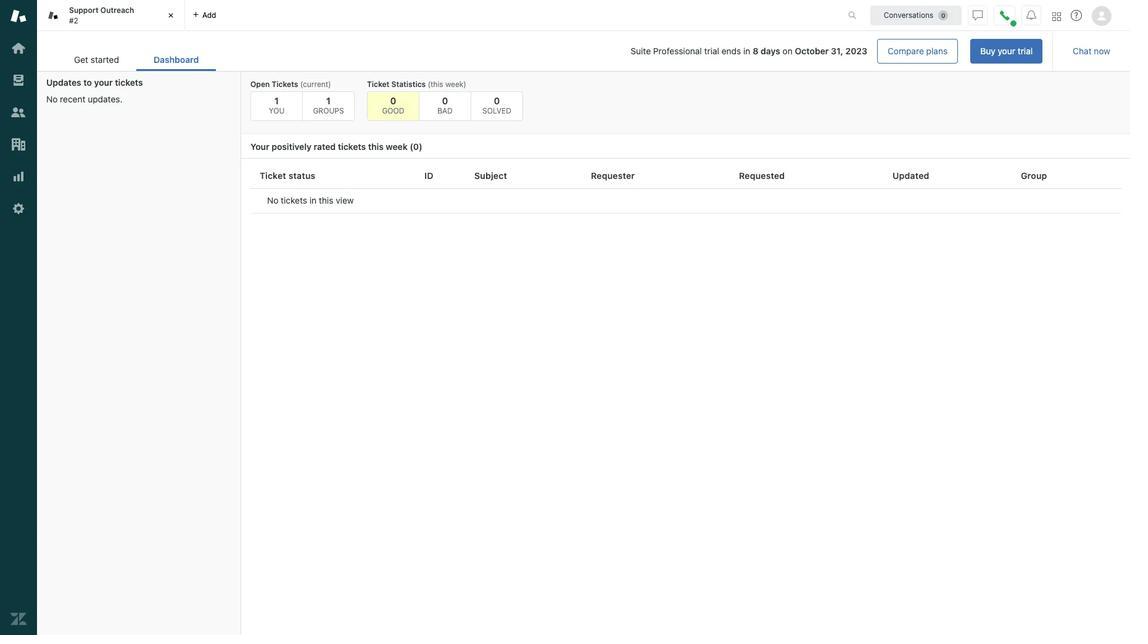 Task type: vqa. For each thing, say whether or not it's contained in the screenshot.
Button displays agent's chat status as Invisible. "icon"
yes



Task type: describe. For each thing, give the bounding box(es) containing it.
grid containing ticket status
[[241, 164, 1131, 635]]

)
[[419, 141, 423, 152]]

ends
[[722, 46, 742, 56]]

compare
[[888, 46, 925, 56]]

id
[[425, 170, 434, 181]]

positively
[[272, 141, 312, 152]]

get started
[[74, 54, 119, 65]]

ticket for ticket status
[[260, 170, 286, 181]]

buy
[[981, 46, 996, 56]]

organizations image
[[10, 136, 27, 152]]

support
[[69, 6, 99, 15]]

professional
[[654, 46, 702, 56]]

you
[[269, 106, 285, 115]]

support outreach #2
[[69, 6, 134, 25]]

1 vertical spatial this
[[319, 195, 334, 206]]

main element
[[0, 0, 37, 635]]

solved
[[483, 106, 512, 115]]

chat now
[[1074, 46, 1111, 56]]

your
[[251, 141, 270, 152]]

0 for 0 bad
[[442, 95, 448, 106]]

on
[[783, 46, 793, 56]]

now
[[1095, 46, 1111, 56]]

31,
[[832, 46, 844, 56]]

tickets for rated
[[338, 141, 366, 152]]

your positively rated tickets this week ( 0 )
[[251, 141, 423, 152]]

suite
[[631, 46, 651, 56]]

week)
[[446, 80, 467, 89]]

1 you
[[269, 95, 285, 115]]

tab containing support outreach
[[37, 0, 185, 31]]

1 for 1 groups
[[326, 95, 331, 106]]

0 horizontal spatial in
[[310, 195, 317, 206]]

group
[[1022, 170, 1048, 181]]

ticket status
[[260, 170, 316, 181]]

good
[[382, 106, 405, 115]]

open tickets (current)
[[251, 80, 331, 89]]

started
[[91, 54, 119, 65]]

bad
[[438, 106, 453, 115]]

compare plans
[[888, 46, 948, 56]]

status
[[289, 170, 316, 181]]

tab list containing get started
[[57, 48, 216, 71]]

to
[[84, 77, 92, 88]]

0 solved
[[483, 95, 512, 115]]

0 for 0 good
[[391, 95, 397, 106]]

add button
[[185, 0, 224, 30]]

admin image
[[10, 201, 27, 217]]

groups
[[313, 106, 344, 115]]

(current)
[[300, 80, 331, 89]]

compare plans button
[[878, 39, 959, 64]]

outreach
[[100, 6, 134, 15]]

(
[[410, 141, 413, 152]]

requester
[[591, 170, 635, 181]]

0 for 0 solved
[[494, 95, 500, 106]]

no inside 'updates to your tickets no recent updates.'
[[46, 94, 58, 104]]

conversations
[[884, 10, 934, 19]]



Task type: locate. For each thing, give the bounding box(es) containing it.
0 vertical spatial in
[[744, 46, 751, 56]]

0 inside 0 solved
[[494, 95, 500, 106]]

ticket left status
[[260, 170, 286, 181]]

0 vertical spatial tickets
[[115, 77, 143, 88]]

0 vertical spatial your
[[998, 46, 1016, 56]]

tab list
[[57, 48, 216, 71]]

0 right 0 bad
[[494, 95, 500, 106]]

your
[[998, 46, 1016, 56], [94, 77, 113, 88]]

0 vertical spatial ticket
[[367, 80, 390, 89]]

in down status
[[310, 195, 317, 206]]

2 1 from the left
[[326, 95, 331, 106]]

section
[[226, 39, 1043, 64]]

2 trial from the left
[[1018, 46, 1033, 56]]

button displays agent's chat status as invisible. image
[[973, 10, 983, 20]]

1
[[275, 95, 279, 106], [326, 95, 331, 106]]

1 down 'tickets'
[[275, 95, 279, 106]]

get started tab
[[57, 48, 136, 71]]

section containing suite professional trial ends in
[[226, 39, 1043, 64]]

grid
[[241, 164, 1131, 635]]

tabs tab list
[[37, 0, 836, 31]]

1 inside the 1 groups
[[326, 95, 331, 106]]

1 horizontal spatial no
[[267, 195, 279, 206]]

ticket statistics (this week)
[[367, 80, 467, 89]]

updated
[[893, 170, 930, 181]]

trial inside button
[[1018, 46, 1033, 56]]

ticket for ticket statistics (this week)
[[367, 80, 390, 89]]

reporting image
[[10, 169, 27, 185]]

October 31, 2023 text field
[[795, 46, 868, 56]]

1 vertical spatial tickets
[[338, 141, 366, 152]]

customers image
[[10, 104, 27, 120]]

0 horizontal spatial your
[[94, 77, 113, 88]]

0 vertical spatial no
[[46, 94, 58, 104]]

days
[[761, 46, 781, 56]]

0 down the statistics
[[391, 95, 397, 106]]

in
[[744, 46, 751, 56], [310, 195, 317, 206]]

#2
[[69, 16, 78, 25]]

buy your trial
[[981, 46, 1033, 56]]

1 inside 1 you
[[275, 95, 279, 106]]

subject
[[475, 170, 508, 181]]

plans
[[927, 46, 948, 56]]

zendesk image
[[10, 611, 27, 627]]

add
[[202, 10, 216, 19]]

get
[[74, 54, 88, 65]]

statistics
[[392, 80, 426, 89]]

tickets up updates.
[[115, 77, 143, 88]]

0 horizontal spatial tickets
[[115, 77, 143, 88]]

chat now button
[[1064, 39, 1121, 64]]

tickets down ticket status
[[281, 195, 307, 206]]

0 good
[[382, 95, 405, 115]]

trial for professional
[[705, 46, 720, 56]]

conversations button
[[871, 5, 962, 25]]

1 vertical spatial ticket
[[260, 170, 286, 181]]

tickets inside 'updates to your tickets no recent updates.'
[[115, 77, 143, 88]]

1 groups
[[313, 95, 344, 115]]

1 vertical spatial your
[[94, 77, 113, 88]]

tickets for your
[[115, 77, 143, 88]]

1 horizontal spatial trial
[[1018, 46, 1033, 56]]

trial left ends
[[705, 46, 720, 56]]

no
[[46, 94, 58, 104], [267, 195, 279, 206]]

0 bad
[[438, 95, 453, 115]]

your inside button
[[998, 46, 1016, 56]]

buy your trial button
[[971, 39, 1043, 64]]

get started image
[[10, 40, 27, 56]]

1 horizontal spatial in
[[744, 46, 751, 56]]

0 inside 0 bad
[[442, 95, 448, 106]]

recent
[[60, 94, 85, 104]]

tickets
[[272, 80, 298, 89]]

updates.
[[88, 94, 123, 104]]

0 horizontal spatial this
[[319, 195, 334, 206]]

this left week
[[368, 141, 384, 152]]

close image
[[165, 9, 177, 22]]

8
[[753, 46, 759, 56]]

rated
[[314, 141, 336, 152]]

ticket up 0 good at the left of the page
[[367, 80, 390, 89]]

tickets right rated
[[338, 141, 366, 152]]

october
[[795, 46, 829, 56]]

2 horizontal spatial tickets
[[338, 141, 366, 152]]

trial down notifications image
[[1018, 46, 1033, 56]]

chat
[[1074, 46, 1092, 56]]

this
[[368, 141, 384, 152], [319, 195, 334, 206]]

open
[[251, 80, 270, 89]]

1 horizontal spatial this
[[368, 141, 384, 152]]

week
[[386, 141, 408, 152]]

zendesk products image
[[1053, 12, 1062, 21]]

0 down (this
[[442, 95, 448, 106]]

1 for 1 you
[[275, 95, 279, 106]]

suite professional trial ends in 8 days on october 31, 2023
[[631, 46, 868, 56]]

your right buy
[[998, 46, 1016, 56]]

no down updates
[[46, 94, 58, 104]]

no tickets in this view
[[267, 195, 354, 206]]

updates
[[46, 77, 81, 88]]

2023
[[846, 46, 868, 56]]

(this
[[428, 80, 444, 89]]

1 vertical spatial in
[[310, 195, 317, 206]]

your inside 'updates to your tickets no recent updates.'
[[94, 77, 113, 88]]

1 horizontal spatial your
[[998, 46, 1016, 56]]

0 horizontal spatial trial
[[705, 46, 720, 56]]

1 trial from the left
[[705, 46, 720, 56]]

1 horizontal spatial ticket
[[367, 80, 390, 89]]

1 1 from the left
[[275, 95, 279, 106]]

views image
[[10, 72, 27, 88]]

no down ticket status
[[267, 195, 279, 206]]

0
[[391, 95, 397, 106], [442, 95, 448, 106], [494, 95, 500, 106], [413, 141, 419, 152]]

0 vertical spatial this
[[368, 141, 384, 152]]

trial for your
[[1018, 46, 1033, 56]]

1 vertical spatial no
[[267, 195, 279, 206]]

updates to your tickets no recent updates.
[[46, 77, 143, 104]]

tickets
[[115, 77, 143, 88], [338, 141, 366, 152], [281, 195, 307, 206]]

zendesk support image
[[10, 8, 27, 24]]

get help image
[[1072, 10, 1083, 21]]

trial
[[705, 46, 720, 56], [1018, 46, 1033, 56]]

this left 'view'
[[319, 195, 334, 206]]

in left 8
[[744, 46, 751, 56]]

0 right week
[[413, 141, 419, 152]]

2 vertical spatial tickets
[[281, 195, 307, 206]]

0 horizontal spatial ticket
[[260, 170, 286, 181]]

dashboard
[[154, 54, 199, 65]]

0 horizontal spatial 1
[[275, 95, 279, 106]]

ticket
[[367, 80, 390, 89], [260, 170, 286, 181]]

tab
[[37, 0, 185, 31]]

notifications image
[[1027, 10, 1037, 20]]

your right the to
[[94, 77, 113, 88]]

view
[[336, 195, 354, 206]]

1 horizontal spatial tickets
[[281, 195, 307, 206]]

1 down (current)
[[326, 95, 331, 106]]

requested
[[739, 170, 785, 181]]

1 horizontal spatial 1
[[326, 95, 331, 106]]

0 horizontal spatial no
[[46, 94, 58, 104]]

0 inside 0 good
[[391, 95, 397, 106]]



